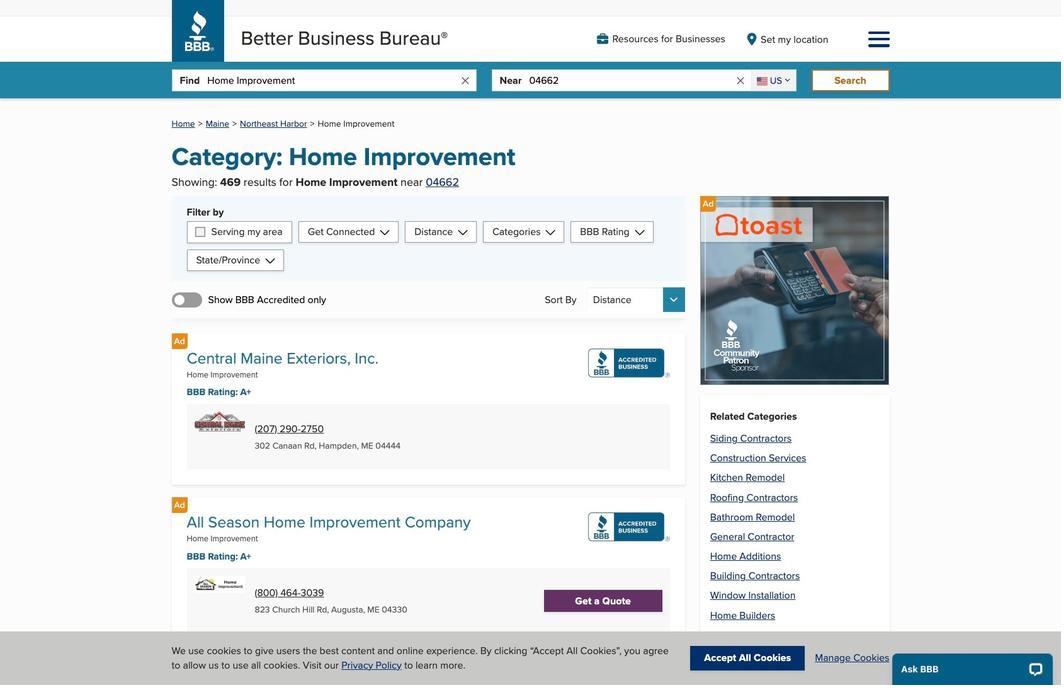 Task type: locate. For each thing, give the bounding box(es) containing it.
toast bbb community patron sponsor image
[[701, 196, 890, 385]]

1 clear search image from the left
[[460, 75, 471, 86]]

accredited business image
[[588, 349, 670, 378], [588, 513, 670, 542]]

None button
[[587, 287, 686, 312]]

0 vertical spatial accredited business image
[[588, 349, 670, 378]]

clear search image
[[460, 75, 471, 86], [735, 75, 747, 86]]

None field
[[752, 70, 796, 91]]

0 horizontal spatial clear search image
[[460, 75, 471, 86]]

2 clear search image from the left
[[735, 75, 747, 86]]

1 accredited business image from the top
[[588, 349, 670, 378]]

1 vertical spatial accredited business image
[[588, 513, 670, 542]]

1 horizontal spatial clear search image
[[735, 75, 747, 86]]

75 state street bbb community patron sponsor image
[[701, 647, 890, 685]]



Task type: describe. For each thing, give the bounding box(es) containing it.
clear search image for businesses, charities, category search box
[[460, 75, 471, 86]]

clear search image for city, state or zip field
[[735, 75, 747, 86]]

businesses, charities, category search field
[[208, 70, 460, 91]]

city, state or zip field
[[530, 70, 735, 91]]

2 accredited business image from the top
[[588, 513, 670, 542]]



Task type: vqa. For each thing, say whether or not it's contained in the screenshot.
Kanon Electric Inc image
no



